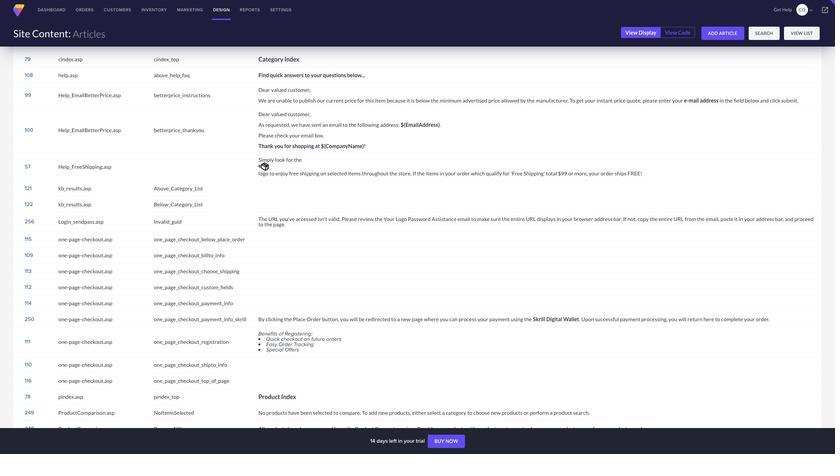 Task type: locate. For each thing, give the bounding box(es) containing it.
6 one- from the top
[[58, 316, 69, 323]]

122
[[25, 201, 33, 208]]

free!
[[628, 170, 642, 177]]

the right copy
[[650, 216, 657, 222]]

add up trial
[[424, 426, 433, 432]]

0 vertical spatial it
[[407, 97, 410, 104]]

site
[[13, 27, 30, 39]]

1 horizontal spatial choose
[[529, 426, 545, 432]]

have up contact
[[288, 426, 299, 432]]

for left 'free
[[503, 170, 510, 177]]

as requested, we have sent an email to the following address: $(emailaddress) .
[[258, 122, 441, 128]]

items left throughout
[[348, 170, 361, 177]]

. left upon on the right bottom of the page
[[579, 316, 580, 323]]

3 one- from the top
[[58, 268, 69, 275]]

2 help_emailbetterprice.asp from the top
[[58, 127, 121, 133]]

1 vertical spatial been
[[300, 426, 311, 432]]

1 vertical spatial dear valued customer,
[[258, 111, 310, 117]]

1 productcomparison.asp from the top
[[58, 410, 115, 416]]

co 
[[799, 7, 814, 13]]

have down product index
[[288, 410, 299, 416]]

4 checkout.asp from the top
[[82, 284, 112, 291]]

view left display
[[625, 29, 638, 36]]

accountsettings.asp for 90
[[58, 40, 106, 46]]

78
[[25, 393, 31, 401]]

2 horizontal spatial url
[[674, 216, 684, 222]]

your right process at right bottom
[[478, 316, 488, 323]]

please down "all"
[[258, 442, 274, 448]]

if
[[413, 170, 416, 177], [623, 216, 627, 222]]

the left "place"
[[284, 316, 292, 323]]

1 horizontal spatial items
[[426, 170, 439, 177]]

0 horizontal spatial perform
[[530, 410, 549, 416]]

shipping'
[[524, 170, 545, 177]]

0 vertical spatial products,
[[389, 410, 411, 416]]

valued up unable
[[271, 87, 287, 93]]

9 checkout.asp from the top
[[82, 378, 112, 384]]

one- for 110
[[58, 362, 69, 368]]

0 vertical spatial thank
[[258, 143, 273, 149]]

dear valued customer, up unable
[[258, 87, 310, 93]]

1 one-page-checkout.asp from the top
[[58, 236, 112, 243]]

please right valid.
[[342, 216, 357, 222]]

answers
[[284, 72, 304, 78]]

7 one-page-checkout.asp from the top
[[58, 339, 112, 345]]

2 productcomparison.asp from the top
[[58, 426, 115, 432]]

view for view list
[[791, 31, 803, 36]]

have right 'we' at the top left
[[299, 122, 310, 128]]

help_emailbetterprice.asp for 100
[[58, 127, 121, 133]]

0 horizontal spatial order
[[279, 341, 292, 349]]

dear valued customer, for 100
[[258, 111, 310, 117]]

paste
[[721, 216, 733, 222]]

orders
[[326, 336, 341, 343]]

1 horizontal spatial email
[[329, 122, 342, 128]]

1 horizontal spatial view
[[665, 29, 677, 36]]

on for future
[[304, 336, 310, 343]]

we are unable to publish our current price for this item because it is below the minimum advertised price allowed by the manufacturer. to get your instant price quote, please enter your e-mail address in the field below and click submit.
[[258, 97, 798, 104]]

90 link
[[25, 39, 31, 47]]

one- for 250
[[58, 316, 69, 323]]

0 vertical spatial please
[[258, 132, 274, 139]]

1 customer, from the top
[[288, 87, 310, 93]]

1 vertical spatial select
[[482, 426, 496, 432]]

selected up removed on the left of page
[[313, 410, 332, 416]]

assistance
[[432, 216, 456, 222]]

0 horizontal spatial if
[[413, 170, 416, 177]]

email
[[329, 122, 342, 128], [301, 132, 314, 139], [458, 216, 470, 222]]

8 one-page-checkout.asp from the top
[[58, 362, 112, 368]]

2 dear from the top
[[258, 111, 270, 117]]

2 horizontal spatial email
[[458, 216, 470, 222]]

place
[[293, 316, 306, 323]]

6 page- from the top
[[69, 316, 82, 323]]

below right is
[[416, 97, 430, 104]]

2 vertical spatial have
[[288, 426, 299, 432]]

order right "place"
[[307, 316, 321, 323]]

an right sent at the left of the page
[[322, 122, 328, 128]]

advertised
[[463, 97, 487, 104]]

on right 14
[[384, 442, 390, 448]]

order down of
[[279, 341, 292, 349]]

8 page- from the top
[[69, 362, 82, 368]]

been for 248
[[300, 426, 311, 432]]

kb_results.asp for 122
[[58, 201, 91, 208]]

121
[[25, 185, 32, 192]]

on inside benefits of registering: quick checkout on future orders easy order tracking special offers
[[304, 336, 310, 343]]

on right shipping
[[320, 170, 326, 177]]

0 horizontal spatial from
[[334, 426, 345, 432]]

0 horizontal spatial products,
[[389, 410, 411, 416]]

view for view display
[[625, 29, 638, 36]]

1 vertical spatial and
[[785, 216, 793, 222]]

enter
[[658, 97, 671, 104]]

pindex_top
[[154, 394, 179, 400]]

minimum
[[440, 97, 462, 104]]

checkout.asp for 111
[[82, 339, 112, 345]]

registering:
[[285, 330, 312, 338]]

to left get
[[570, 97, 575, 104]]

one- for 113
[[58, 268, 69, 275]]

0 vertical spatial perform
[[530, 410, 549, 416]]

1 vertical spatial selected
[[313, 410, 332, 416]]

2 one- from the top
[[58, 252, 69, 259]]

1 horizontal spatial products,
[[444, 426, 466, 432]]

4 one- from the top
[[58, 284, 69, 291]]

and left click
[[760, 97, 769, 104]]

to right view.
[[417, 426, 423, 432]]

you right button,
[[340, 316, 349, 323]]

payment left using
[[489, 316, 510, 323]]

address right mail
[[700, 97, 718, 104]]

0 vertical spatial order
[[307, 316, 321, 323]]

2 below from the left
[[745, 97, 759, 104]]

the left store.
[[389, 170, 397, 177]]

1 horizontal spatial if
[[623, 216, 627, 222]]

entire right copy
[[658, 216, 673, 222]]

8 checkout.asp from the top
[[82, 362, 112, 368]]

1 vertical spatial on
[[304, 336, 310, 343]]

1 vertical spatial help_emailbetterprice.asp
[[58, 127, 121, 133]]

checkout.asp
[[82, 236, 112, 243], [82, 252, 112, 259], [82, 268, 112, 275], [82, 284, 112, 291], [82, 300, 112, 307], [82, 316, 112, 323], [82, 339, 112, 345], [82, 362, 112, 368], [82, 378, 112, 384]]

1 horizontal spatial product
[[609, 426, 627, 432]]

checkout
[[281, 336, 302, 343]]

1 vertical spatial order
[[279, 341, 292, 349]]

get
[[774, 7, 781, 12]]

customer, for 99
[[288, 87, 310, 93]]

site content: articles
[[13, 27, 105, 40]]

either
[[412, 410, 426, 416], [467, 426, 481, 432]]

one- for 114
[[58, 300, 69, 307]]

0 vertical spatial dear
[[258, 87, 270, 93]]

page.
[[273, 221, 285, 228]]

from
[[685, 216, 696, 222], [334, 426, 345, 432]]

customer, up publish at the top left
[[288, 87, 310, 93]]

below_category_list
[[154, 201, 203, 208]]

1 horizontal spatial to
[[417, 426, 423, 432]]

copy
[[638, 216, 649, 222]]

2 entire from the left
[[658, 216, 673, 222]]

7 one- from the top
[[58, 339, 69, 345]]

payment
[[489, 316, 510, 323], [620, 316, 640, 323]]

0 horizontal spatial search.
[[573, 410, 590, 416]]

dashboard
[[38, 7, 66, 13]]

not,
[[628, 216, 637, 222]]

page- for 112
[[69, 284, 82, 291]]

view.
[[404, 426, 416, 432]]

2 kb_results.asp from the top
[[58, 201, 91, 208]]

the left email,
[[697, 216, 705, 222]]

customer, up 'we' at the top left
[[288, 111, 310, 117]]

2 vertical spatial accountsettings.asp
[[58, 40, 106, 46]]

benefits
[[258, 330, 277, 338]]

1 valued from the top
[[271, 87, 287, 93]]

product up 14
[[355, 426, 374, 432]]

can
[[449, 316, 458, 323]]

item
[[375, 97, 386, 104]]

248
[[25, 425, 34, 433]]

1 horizontal spatial it
[[734, 216, 738, 222]]

1 payment from the left
[[489, 316, 510, 323]]

please down as
[[258, 132, 274, 139]]

if right bar.
[[623, 216, 627, 222]]

email inside the url you've accessed isn't valid. please review the your logo password assistance email to make sure the entire url displays in your browser address bar. if not, copy the entire url from the email, paste it in your address bar, and proceed to the page.
[[458, 216, 470, 222]]

product up 'no'
[[258, 394, 280, 401]]

1 accountsettings.asp from the top
[[58, 8, 106, 14]]

5 checkout.asp from the top
[[82, 300, 112, 307]]

7 page- from the top
[[69, 339, 82, 345]]

1 order from the left
[[457, 170, 470, 177]]

checkout.asp for 115
[[82, 236, 112, 243]]

address left bar.
[[594, 216, 612, 222]]

on left future at the bottom of page
[[304, 336, 310, 343]]

1 horizontal spatial order
[[601, 170, 614, 177]]

please
[[258, 132, 274, 139], [342, 216, 357, 222], [258, 442, 274, 448]]

2 url from the left
[[526, 216, 536, 222]]

price right 'current'
[[345, 97, 356, 104]]

one-page-checkout.asp for 110
[[58, 362, 112, 368]]

category index
[[258, 56, 299, 63]]

0 vertical spatial index
[[284, 56, 299, 63]]

9 one- from the top
[[58, 378, 69, 384]]

from right removed on the left of page
[[334, 426, 345, 432]]

1 one- from the top
[[58, 236, 69, 243]]

on for selected
[[320, 170, 326, 177]]

dear valued customer, up "requested,"
[[258, 111, 310, 117]]

2 horizontal spatial price
[[614, 97, 626, 104]]

0 vertical spatial dear valued customer,
[[258, 87, 310, 93]]

a
[[397, 316, 400, 323], [442, 410, 445, 416], [550, 410, 553, 416], [497, 426, 500, 432], [605, 426, 608, 432]]

redirected
[[366, 316, 390, 323]]

1 horizontal spatial an
[[414, 442, 420, 448]]

valued up "requested,"
[[271, 111, 287, 117]]

at
[[315, 143, 320, 149]]

5 page- from the top
[[69, 300, 82, 307]]

order inside benefits of registering: quick checkout on future orders easy order tracking special offers
[[279, 341, 292, 349]]

instant
[[597, 97, 613, 104]]

ships
[[615, 170, 627, 177]]

0 horizontal spatial it
[[407, 97, 410, 104]]

kb_results.asp up the login_sendpass.asp
[[58, 201, 91, 208]]

dashboard link
[[33, 0, 71, 20]]

2 vertical spatial please
[[258, 442, 274, 448]]

1 horizontal spatial url
[[526, 216, 536, 222]]

help
[[782, 7, 792, 12]]

1 help_emailbetterprice.asp from the top
[[58, 92, 121, 98]]

2 valued from the top
[[271, 111, 287, 117]]

will left be
[[350, 316, 358, 323]]

1 horizontal spatial entire
[[658, 216, 673, 222]]

the right the by
[[527, 97, 535, 104]]

price left allowed
[[488, 97, 500, 104]]

9 one-page-checkout.asp from the top
[[58, 378, 112, 384]]

0 vertical spatial on
[[320, 170, 326, 177]]

the left minimum
[[431, 97, 439, 104]]

0 horizontal spatial url
[[268, 216, 278, 222]]

login_sendpass.asp
[[58, 219, 104, 225]]

2 one-page-checkout.asp from the top
[[58, 252, 112, 259]]

1 vertical spatial valued
[[271, 111, 287, 117]]

0 vertical spatial choose
[[473, 410, 490, 416]]

order
[[307, 316, 321, 323], [279, 341, 292, 349]]

thank up simply
[[258, 143, 273, 149]]

view list
[[791, 31, 813, 36]]

compare.
[[339, 410, 361, 416]]

2 horizontal spatial on
[[384, 442, 390, 448]]

if right store.
[[413, 170, 416, 177]]

1 dear from the top
[[258, 87, 270, 93]]

address left bar,
[[756, 216, 774, 222]]

accountsettings.asp for 88
[[58, 8, 106, 14]]

more
[[342, 442, 354, 448]]

you right processing,
[[669, 316, 677, 323]]

one- for 109
[[58, 252, 69, 259]]

find quick answers to your questions below...
[[258, 72, 365, 78]]

one_page_checkout_payment_info
[[154, 300, 233, 307]]

accountsettings.asp down the orders
[[58, 24, 106, 30]]

and right bar,
[[785, 216, 793, 222]]

0 vertical spatial help_emailbetterprice.asp
[[58, 92, 121, 98]]

0 vertical spatial customer,
[[288, 87, 310, 93]]

0 vertical spatial been
[[300, 410, 312, 416]]

selected right shipping
[[327, 170, 347, 177]]

productcomparison.asp for 248
[[58, 426, 115, 432]]

1 horizontal spatial thank
[[433, 442, 448, 448]]

your
[[311, 72, 322, 78], [585, 97, 596, 104], [672, 97, 683, 104], [289, 132, 300, 139], [445, 170, 456, 177], [589, 170, 600, 177], [562, 216, 573, 222], [744, 216, 755, 222], [478, 316, 488, 323], [744, 316, 755, 323], [404, 438, 414, 445]]

1 vertical spatial product
[[609, 426, 627, 432]]

1 vertical spatial accountsettings.asp
[[58, 24, 106, 30]]

please for email
[[258, 132, 274, 139]]

0 horizontal spatial or
[[524, 410, 529, 416]]

add
[[369, 410, 377, 416], [424, 426, 433, 432]]

250 link
[[25, 316, 34, 323]]

the left field
[[725, 97, 733, 104]]

2 checkout.asp from the top
[[82, 252, 112, 259]]

0 horizontal spatial payment
[[489, 316, 510, 323]]

4 page- from the top
[[69, 284, 82, 291]]

for left this
[[357, 97, 364, 104]]

if inside the url you've accessed isn't valid. please review the your logo password assistance email to make sure the entire url displays in your browser address bar. if not, copy the entire url from the email, paste it in your address bar, and proceed to the page.
[[623, 216, 627, 222]]

accountsettings.asp down articles
[[58, 40, 106, 46]]

6 checkout.asp from the top
[[82, 316, 112, 323]]

will left return
[[678, 316, 686, 323]]

1 vertical spatial choose
[[529, 426, 545, 432]]

0 vertical spatial product
[[258, 394, 280, 401]]

2 will from the left
[[678, 316, 686, 323]]

6 one-page-checkout.asp from the top
[[58, 316, 112, 323]]

1 vertical spatial customer,
[[288, 111, 310, 117]]

current
[[326, 97, 344, 104]]

inventory
[[141, 7, 167, 13]]

5 one- from the top
[[58, 300, 69, 307]]

0 horizontal spatial add
[[369, 410, 377, 416]]

one- for 111
[[58, 339, 69, 345]]

your left e- at the top right of the page
[[672, 97, 683, 104]]

to
[[570, 97, 575, 104], [362, 410, 368, 416], [417, 426, 423, 432]]

4 one-page-checkout.asp from the top
[[58, 284, 112, 291]]

get help
[[774, 7, 792, 12]]

offers
[[285, 346, 299, 354]]

an left item.
[[414, 442, 420, 448]]

kb_results.asp down help_freeshipping.asp
[[58, 185, 91, 192]]

5 one-page-checkout.asp from the top
[[58, 300, 112, 307]]

2 dear valued customer, from the top
[[258, 111, 310, 117]]

1 vertical spatial products,
[[444, 426, 466, 432]]

1 dear valued customer, from the top
[[258, 87, 310, 93]]

to right compare.
[[362, 410, 368, 416]]

1 vertical spatial .
[[579, 316, 580, 323]]

1 vertical spatial please
[[342, 216, 357, 222]]

1 vertical spatial an
[[414, 442, 420, 448]]

one-page-checkout.asp for 111
[[58, 339, 112, 345]]

0 vertical spatial search.
[[573, 410, 590, 416]]

1 horizontal spatial from
[[685, 216, 696, 222]]

2 page- from the top
[[69, 252, 82, 259]]

entire right sure
[[511, 216, 525, 222]]

requested,
[[265, 122, 290, 128]]

57
[[25, 163, 31, 171]]

checkout.asp for 113
[[82, 268, 112, 275]]

the down compare.
[[346, 426, 354, 432]]

valued for 100
[[271, 111, 287, 117]]

view
[[625, 29, 638, 36], [665, 29, 677, 36], [791, 31, 803, 36]]

1 horizontal spatial category
[[501, 426, 522, 432]]

logo to enjoy free shipping on selected items throughout the store. if the items in your order which qualify for 'free shipping' total $99 or more, your order ships free!
[[258, 170, 642, 177]]

dear valued customer, for 99
[[258, 87, 310, 93]]

1 horizontal spatial below
[[745, 97, 759, 104]]

free
[[289, 170, 299, 177]]

of
[[279, 330, 283, 338]]

2 customer, from the top
[[288, 111, 310, 117]]

1 horizontal spatial order
[[307, 316, 321, 323]]

price
[[345, 97, 356, 104], [488, 97, 500, 104], [614, 97, 626, 104]]

one_page_checkout_registration
[[154, 339, 229, 345]]

0 horizontal spatial will
[[350, 316, 358, 323]]

the up free
[[294, 157, 302, 163]]

checkout.asp for 110
[[82, 362, 112, 368]]

one-page-checkout.asp for 112
[[58, 284, 112, 291]]

from left email,
[[685, 216, 696, 222]]

your right get
[[585, 97, 596, 104]]

it left is
[[407, 97, 410, 104]]

email left make at the right top of page
[[458, 216, 470, 222]]

3 one-page-checkout.asp from the top
[[58, 268, 112, 275]]

0 vertical spatial or
[[568, 170, 573, 177]]

items right store.
[[426, 170, 439, 177]]

9 page- from the top
[[69, 378, 82, 384]]

selected
[[327, 170, 347, 177], [313, 410, 332, 416]]

1 vertical spatial if
[[623, 216, 627, 222]]

email right sent at the left of the page
[[329, 122, 342, 128]]

1 kb_results.asp from the top
[[58, 185, 91, 192]]

your left which
[[445, 170, 456, 177]]

. down minimum
[[440, 122, 441, 128]]

productcomparison.asp for 249
[[58, 410, 115, 416]]

your right paste
[[744, 216, 755, 222]]

1 vertical spatial or
[[524, 410, 529, 416]]

it right paste
[[734, 216, 738, 222]]

1 vertical spatial productcomparison.asp
[[58, 426, 115, 432]]

index for 78
[[281, 394, 296, 401]]

order left which
[[457, 170, 470, 177]]

1 checkout.asp from the top
[[82, 236, 112, 243]]

1 vertical spatial search.
[[628, 426, 645, 432]]

above_help_faq
[[154, 72, 190, 78]]

2 horizontal spatial view
[[791, 31, 803, 36]]

add right compare.
[[369, 410, 377, 416]]

one_page_checkout_shipto_info
[[154, 362, 227, 368]]

one-page-checkout.asp for 109
[[58, 252, 112, 259]]

2 horizontal spatial or
[[579, 426, 584, 432]]

1 vertical spatial have
[[288, 410, 299, 416]]

1 horizontal spatial add
[[424, 426, 433, 432]]

box.
[[315, 132, 324, 139]]

3 accountsettings.asp from the top
[[58, 40, 106, 46]]

add article link
[[701, 27, 744, 40]]

address:
[[380, 122, 400, 128]]

3 page- from the top
[[69, 268, 82, 275]]

order left ships
[[601, 170, 614, 177]]

1 horizontal spatial perform
[[585, 426, 604, 432]]

accountsettings.asp up articles
[[58, 8, 106, 14]]

0 horizontal spatial price
[[345, 97, 356, 104]]

1 horizontal spatial and
[[785, 216, 793, 222]]

returning
[[391, 442, 413, 448]]

checkout.asp for 109
[[82, 252, 112, 259]]

please inside the url you've accessed isn't valid. please review the your logo password assistance email to make sure the entire url displays in your browser address bar. if not, copy the entire url from the email, paste it in your address bar, and proceed to the page.
[[342, 216, 357, 222]]

your down 'we' at the top left
[[289, 132, 300, 139]]

1 vertical spatial kb_results.asp
[[58, 201, 91, 208]]

1 price from the left
[[345, 97, 356, 104]]

1 vertical spatial index
[[281, 394, 296, 401]]

below right field
[[745, 97, 759, 104]]

thank left you.
[[433, 442, 448, 448]]

one-page-checkout.asp for 115
[[58, 236, 112, 243]]

you
[[274, 143, 283, 149], [340, 316, 349, 323], [440, 316, 448, 323], [669, 316, 677, 323]]

price left 'quote,'
[[614, 97, 626, 104]]

dear up as
[[258, 111, 270, 117]]

email up shopping
[[301, 132, 314, 139]]

view display link
[[621, 27, 660, 38]]

1 page- from the top
[[69, 236, 82, 243]]

113
[[25, 268, 32, 275]]

dear up we
[[258, 87, 270, 93]]

7 checkout.asp from the top
[[82, 339, 112, 345]]

79 link
[[25, 55, 31, 63]]

90
[[25, 39, 31, 47]]

1 vertical spatial add
[[424, 426, 433, 432]]

your left browser
[[562, 216, 573, 222]]

2 payment from the left
[[620, 316, 640, 323]]

8 one- from the top
[[58, 362, 69, 368]]

removed
[[312, 426, 333, 432]]

1 vertical spatial to
[[362, 410, 368, 416]]

3 checkout.asp from the top
[[82, 268, 112, 275]]

questions
[[323, 72, 346, 78]]

1 horizontal spatial will
[[678, 316, 686, 323]]



Task type: vqa. For each thing, say whether or not it's contained in the screenshot.
ninth "one-page-checkout.asp" from the top
yes



Task type: describe. For each thing, give the bounding box(es) containing it.
please check your email box.
[[258, 132, 324, 139]]

comparison
[[375, 426, 403, 432]]

days
[[377, 438, 388, 445]]

122 link
[[25, 201, 33, 208]]

1 horizontal spatial search.
[[628, 426, 645, 432]]

page- for 111
[[69, 339, 82, 345]]

one_page_checkout_custom_fields
[[154, 284, 233, 291]]

index for 79
[[284, 56, 299, 63]]

1 horizontal spatial address
[[700, 97, 718, 104]]

0 vertical spatial add
[[369, 410, 377, 416]]

1 url from the left
[[268, 216, 278, 222]]

quick
[[270, 72, 283, 78]]

and inside the url you've accessed isn't valid. please review the your logo password assistance email to make sure the entire url displays in your browser address bar. if not, copy the entire url from the email, paste it in your address bar, and proceed to the page.
[[785, 216, 793, 222]]

it inside the url you've accessed isn't valid. please review the your logo password assistance email to make sure the entire url displays in your browser address bar. if not, copy the entire url from the email, paste it in your address bar, and proceed to the page.
[[734, 216, 738, 222]]

thank you for shopping at $(companyname)!
[[258, 143, 366, 149]]

checkout.asp for 250
[[82, 316, 112, 323]]

find
[[258, 72, 269, 78]]

1 vertical spatial either
[[467, 426, 481, 432]]

0 vertical spatial have
[[299, 122, 310, 128]]

1 entire from the left
[[511, 216, 525, 222]]

your left the order. at the bottom of page
[[744, 316, 755, 323]]

dear for 99
[[258, 87, 270, 93]]

checkout.asp for 112
[[82, 284, 112, 291]]

above_category_list
[[154, 185, 203, 192]]

look
[[275, 157, 285, 163]]

page- for 110
[[69, 362, 82, 368]]

list
[[804, 31, 813, 36]]

3 price from the left
[[614, 97, 626, 104]]

articles
[[73, 28, 105, 40]]

help_freeshipping.asp
[[58, 164, 111, 170]]

you.
[[449, 442, 459, 448]]

valid.
[[328, 216, 341, 222]]

your left trial
[[404, 438, 414, 445]]

display
[[639, 29, 656, 36]]

0 horizontal spatial thank
[[258, 143, 273, 149]]

allowed
[[501, 97, 519, 104]]

checkout.asp for 116
[[82, 378, 112, 384]]

the right store.
[[417, 170, 425, 177]]

1 horizontal spatial product
[[355, 426, 374, 432]]

the left following
[[349, 122, 356, 128]]

one-page-checkout.asp for 250
[[58, 316, 112, 323]]

57 link
[[25, 163, 31, 171]]

for right look
[[286, 157, 293, 163]]

service
[[316, 442, 333, 448]]

109 link
[[25, 252, 33, 259]]

kb_results.asp for 121
[[58, 185, 91, 192]]

for left the more
[[334, 442, 341, 448]]

one- for 112
[[58, 284, 69, 291]]

one_page_checkout_below_place_order
[[154, 236, 245, 243]]

quick
[[266, 336, 280, 343]]

0 horizontal spatial product
[[258, 394, 280, 401]]

following
[[357, 122, 379, 128]]

one-page-checkout.asp for 116
[[58, 378, 112, 384]]

sent
[[311, 122, 321, 128]]

view code link
[[660, 27, 695, 38]]

add article
[[708, 31, 738, 36]]

digital
[[546, 316, 562, 323]]

email_password_instructions
[[154, 8, 222, 14]]

3 url from the left
[[674, 216, 684, 222]]

the left skrill
[[524, 316, 532, 323]]

proceed
[[794, 216, 814, 222]]

112
[[25, 284, 32, 291]]

throughout
[[362, 170, 388, 177]]

view for view code
[[665, 29, 677, 36]]

248 link
[[25, 425, 34, 433]]

all products have been removed from the product comparison view. to add new products, either select a category to choose new products or perform a product search.
[[258, 426, 645, 432]]

0 horizontal spatial an
[[322, 122, 328, 128]]

0 vertical spatial if
[[413, 170, 416, 177]]

0 horizontal spatial product
[[554, 410, 572, 416]]

for down please check your email box.
[[284, 143, 291, 149]]

more,
[[574, 170, 588, 177]]

14
[[370, 438, 375, 445]]

customer, for 100
[[288, 111, 310, 117]]

displays
[[537, 216, 556, 222]]

the left page.
[[264, 221, 272, 228]]

0 vertical spatial and
[[760, 97, 769, 104]]

the
[[258, 216, 267, 222]]

be
[[359, 316, 365, 323]]

which
[[471, 170, 485, 177]]

buy now
[[434, 439, 458, 445]]

page- for 115
[[69, 236, 82, 243]]

110
[[25, 361, 32, 369]]

you left the can in the right bottom of the page
[[440, 316, 448, 323]]

dear for 100
[[258, 111, 270, 117]]

valued for 99
[[271, 87, 287, 93]]

the left your at the left of page
[[375, 216, 383, 222]]

0 horizontal spatial category
[[446, 410, 466, 416]]

trial
[[416, 438, 425, 445]]

0 vertical spatial select
[[427, 410, 441, 416]]

here
[[703, 316, 714, 323]]

item.
[[421, 442, 432, 448]]

112 link
[[25, 284, 32, 291]]

113 link
[[25, 268, 32, 275]]

your right more,
[[589, 170, 600, 177]]

orders
[[76, 7, 94, 13]]

 link
[[815, 0, 835, 20]]

88
[[25, 7, 31, 15]]

future
[[311, 336, 325, 343]]

one- for 116
[[58, 378, 69, 384]]

1 items from the left
[[348, 170, 361, 177]]

code
[[678, 29, 691, 36]]

one-page-checkout.asp for 114
[[58, 300, 112, 307]]

page- for 114
[[69, 300, 82, 307]]

2 vertical spatial to
[[417, 426, 423, 432]]

page- for 109
[[69, 252, 82, 259]]

pindex.asp
[[58, 394, 83, 400]]

because
[[387, 97, 406, 104]]

256 link
[[25, 218, 34, 226]]

betterprice_thankyou
[[154, 127, 204, 133]]

0 vertical spatial .
[[440, 122, 441, 128]]

our
[[317, 97, 325, 104]]

the right sure
[[502, 216, 510, 222]]

249
[[25, 409, 34, 417]]

0 horizontal spatial email
[[301, 132, 314, 139]]

1 will from the left
[[350, 316, 358, 323]]

logo
[[258, 170, 268, 177]]

0 vertical spatial either
[[412, 410, 426, 416]]

mail
[[689, 97, 699, 104]]

from inside the url you've accessed isn't valid. please review the your logo password assistance email to make sure the entire url displays in your browser address bar. if not, copy the entire url from the email, paste it in your address bar, and proceed to the page.
[[685, 216, 696, 222]]

2 horizontal spatial address
[[756, 216, 774, 222]]

256
[[25, 218, 34, 226]]

one_page_checkout_billto_info
[[154, 252, 225, 259]]

one-page-checkout.asp for 113
[[58, 268, 112, 275]]

been for 249
[[300, 410, 312, 416]]

view code
[[665, 29, 691, 36]]

79
[[25, 55, 31, 63]]

2 price from the left
[[488, 97, 500, 104]]

customers
[[104, 7, 131, 13]]

all
[[258, 426, 265, 432]]

0 horizontal spatial address
[[594, 216, 612, 222]]

qualify
[[486, 170, 502, 177]]

0 vertical spatial selected
[[327, 170, 347, 177]]

help_emailbetterprice.asp for 99
[[58, 92, 121, 98]]

no products have been selected to compare. to add new products, either select a category to choose new products or perform a product search.
[[258, 410, 590, 416]]

by
[[520, 97, 526, 104]]

your left the questions on the top of the page
[[311, 72, 322, 78]]

please for service
[[258, 442, 274, 448]]

sure
[[491, 216, 501, 222]]

have for 249
[[288, 410, 299, 416]]

one- for 115
[[58, 236, 69, 243]]

114
[[25, 300, 32, 307]]

108 link
[[25, 71, 33, 79]]

below...
[[347, 72, 365, 78]]

$99
[[558, 170, 567, 177]]

total
[[546, 170, 557, 177]]

page- for 250
[[69, 316, 82, 323]]

you've
[[279, 216, 295, 222]]

2 items from the left
[[426, 170, 439, 177]]

shipping
[[300, 170, 319, 177]]

1 horizontal spatial .
[[579, 316, 580, 323]]

page- for 113
[[69, 268, 82, 275]]

2 vertical spatial or
[[579, 426, 584, 432]]

2 accountsettings.asp from the top
[[58, 24, 106, 30]]

buy now link
[[428, 435, 465, 449]]

buy
[[434, 439, 444, 445]]

this
[[365, 97, 374, 104]]

'free
[[511, 170, 523, 177]]

page- for 116
[[69, 378, 82, 384]]

2 horizontal spatial to
[[570, 97, 575, 104]]

14 days left in your trial
[[370, 438, 426, 445]]

100 link
[[25, 126, 33, 134]]

1 vertical spatial perform
[[585, 426, 604, 432]]

have for 248
[[288, 426, 299, 432]]

0 horizontal spatial to
[[362, 410, 368, 416]]

2 order from the left
[[601, 170, 614, 177]]

0 vertical spatial email
[[329, 122, 342, 128]]

submit.
[[781, 97, 798, 104]]

removeallitems
[[154, 426, 192, 432]]

you down check
[[274, 143, 283, 149]]

checkout.asp for 114
[[82, 300, 112, 307]]

special
[[266, 346, 283, 354]]

upon
[[581, 316, 594, 323]]

1 below from the left
[[416, 97, 430, 104]]

design
[[213, 7, 230, 13]]

88 link
[[25, 7, 31, 15]]



